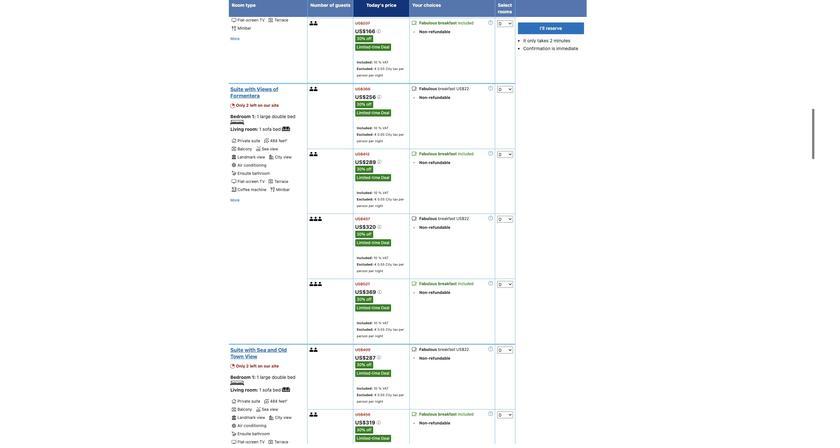 Task type: locate. For each thing, give the bounding box(es) containing it.
person for us$289
[[357, 204, 368, 208]]

1 landmark from the top
[[238, 155, 256, 159]]

only 2 left on our site
[[236, 103, 279, 108], [236, 364, 279, 369]]

bedroom 1: down formentera
[[231, 114, 257, 119]]

1 screen from the top
[[246, 18, 259, 22]]

6 off from the top
[[367, 363, 372, 368]]

living room:
[[231, 126, 260, 132], [231, 387, 260, 393]]

flat-
[[238, 18, 246, 22], [238, 179, 246, 184]]

suite inside suite with views of formentera
[[231, 86, 244, 92]]

0 vertical spatial more link
[[231, 36, 240, 42]]

night for us$256
[[375, 139, 384, 143]]

5 30% off from the top
[[357, 297, 372, 302]]

2 deal from the top
[[382, 110, 390, 115]]

1 vertical spatial air
[[238, 163, 243, 168]]

left
[[250, 103, 257, 108], [250, 364, 257, 369]]

€ 0.55 city tax per person per night up us$457
[[357, 197, 405, 208]]

sea
[[262, 146, 269, 151], [257, 347, 267, 353], [262, 407, 269, 412]]

large
[[260, 114, 271, 119], [260, 374, 271, 380]]

1 vertical spatial flat-screen tv
[[238, 179, 265, 184]]

7 € from the top
[[375, 393, 377, 397]]

tax for us$256
[[393, 132, 398, 136]]

0.55 for us$369
[[378, 328, 385, 331]]

4 non-refundable from the top
[[420, 225, 451, 230]]

our for views
[[264, 103, 271, 108]]

fabulous for us$319
[[420, 412, 438, 417]]

€ 0.55 city tax per person per night up the us$527
[[357, 263, 405, 273]]

limited-time deal. you're getting a reduced rate because this property has a limited-time deal running. these deals only last up to 48 hours.. element down us$289
[[356, 174, 391, 182]]

1 off from the top
[[367, 36, 372, 41]]

0 vertical spatial 1 large double bed
[[257, 114, 296, 119]]

0.55 for us$287
[[378, 393, 385, 397]]

landmark
[[238, 155, 256, 159], [238, 415, 256, 420]]

time down us$289
[[373, 175, 381, 180]]

feet² down couch icon
[[279, 399, 288, 404]]

limited-time deal. you're getting a reduced rate because this property has a limited-time deal running. these deals only last up to 48 hours.. element for us$319
[[356, 435, 391, 442]]

1 vertical spatial minibar
[[277, 187, 290, 192]]

€ up us$287
[[375, 328, 377, 331]]

0 vertical spatial private
[[238, 138, 251, 143]]

more link
[[231, 36, 240, 42], [231, 197, 240, 203]]

4 vat from the top
[[383, 256, 389, 260]]

30% down us$256
[[357, 102, 366, 107]]

0 vertical spatial bathroom
[[252, 9, 270, 14]]

2 vertical spatial ensuite
[[238, 432, 251, 437]]

only down formentera
[[236, 103, 245, 108]]

0 vertical spatial landmark view
[[238, 155, 265, 159]]

bedroom 1: for suite with sea and old town view
[[231, 374, 257, 380]]

on down suite with sea and old town view on the bottom
[[258, 364, 263, 369]]

2 included: from the top
[[357, 126, 373, 130]]

night up the us$369
[[375, 269, 384, 273]]

2 10 from the top
[[374, 126, 378, 130]]

of
[[330, 2, 334, 8], [273, 86, 279, 92]]

€ for us$166
[[375, 67, 377, 71]]

4 fabulous from the top
[[420, 216, 438, 221]]

484 feet² down couch image
[[270, 138, 288, 143]]

2 limited-time deal from the top
[[357, 110, 390, 115]]

per
[[399, 2, 405, 6], [369, 8, 374, 12], [399, 67, 405, 71], [369, 73, 374, 77], [399, 132, 405, 136], [369, 139, 374, 143], [399, 197, 405, 201], [369, 204, 374, 208], [399, 263, 405, 266], [369, 269, 374, 273], [399, 328, 405, 331], [369, 334, 374, 338], [399, 393, 405, 397], [369, 400, 374, 404]]

1 sofa bed
[[260, 126, 282, 132], [260, 387, 282, 393]]

us$527
[[356, 282, 370, 287]]

7 tax from the top
[[393, 393, 398, 397]]

30% off. you're getting a reduced rate because this property is offering a limited-time deal.. element down us$289
[[356, 166, 374, 173]]

1
[[257, 114, 259, 119], [260, 126, 262, 132], [257, 374, 259, 380], [260, 387, 262, 393]]

€
[[375, 2, 377, 6], [375, 67, 377, 71], [375, 132, 377, 136], [375, 197, 377, 201], [375, 263, 377, 266], [375, 328, 377, 331], [375, 393, 377, 397]]

included: up the us$527
[[357, 256, 373, 260]]

excluded: up us$456
[[357, 393, 374, 397]]

person for us$166
[[357, 73, 368, 77]]

484 feet²
[[270, 138, 288, 143], [270, 399, 288, 404]]

4 refundable from the top
[[429, 225, 451, 230]]

0 vertical spatial on
[[258, 103, 263, 108]]

1 vertical spatial 484 feet²
[[270, 399, 288, 404]]

1 vertical spatial private
[[238, 399, 251, 404]]

1 vertical spatial conditioning
[[244, 163, 267, 168]]

1 vertical spatial large
[[260, 374, 271, 380]]

limited-
[[357, 45, 373, 49], [357, 110, 373, 115], [357, 175, 373, 180], [357, 240, 373, 245], [357, 305, 373, 310], [357, 371, 373, 376], [357, 436, 373, 441]]

4 limited-time deal. you're getting a reduced rate because this property has a limited-time deal running. these deals only last up to 48 hours.. element from the top
[[356, 239, 391, 247]]

0 vertical spatial living
[[231, 126, 244, 132]]

0 vertical spatial ensuite
[[238, 9, 251, 14]]

us$456
[[356, 413, 371, 417]]

limited-time deal down us$320
[[357, 240, 390, 245]]

1 vertical spatial on
[[258, 364, 263, 369]]

3 30% from the top
[[357, 167, 366, 172]]

refundable for us$320
[[429, 225, 451, 230]]

1 feet² from the top
[[279, 138, 288, 143]]

1 vertical spatial feet²
[[279, 399, 288, 404]]

2 30% from the top
[[357, 102, 366, 107]]

30% off down us$289
[[357, 167, 372, 172]]

% for us$166
[[379, 60, 382, 64]]

0 vertical spatial tv
[[260, 18, 265, 22]]

€ up us$320
[[375, 197, 377, 201]]

off down us$289
[[367, 167, 372, 172]]

0 vertical spatial landmark
[[238, 155, 256, 159]]

6 time from the top
[[373, 371, 381, 376]]

with
[[245, 86, 256, 92], [245, 347, 256, 353]]

time for us$289
[[373, 175, 381, 180]]

30% off down the us$369
[[357, 297, 372, 302]]

3 more details on meals and payment options image from the top
[[489, 412, 493, 416]]

minibar
[[238, 26, 251, 31], [277, 187, 290, 192]]

1 vertical spatial with
[[245, 347, 256, 353]]

night for us$287
[[375, 400, 384, 404]]

1 vertical spatial double
[[272, 374, 287, 380]]

flat-screen tv up coffee machine
[[238, 179, 265, 184]]

included: for us$166
[[357, 60, 373, 64]]

2 landmark view from the top
[[238, 415, 265, 420]]

10 down us$289
[[374, 191, 378, 195]]

included: 10 % vat for us$256
[[357, 126, 389, 130]]

feet² down couch image
[[279, 138, 288, 143]]

flat- down room type
[[238, 18, 246, 22]]

time down us$256
[[373, 110, 381, 115]]

it only takes 2 minutes confirmation is immediate
[[524, 38, 579, 51]]

us$366
[[356, 87, 371, 91]]

1 vertical spatial sea view
[[262, 407, 278, 412]]

of inside suite with views of formentera
[[273, 86, 279, 92]]

€ 0.55 city tax per person per night up "us$409"
[[357, 328, 405, 338]]

suite
[[231, 86, 244, 92], [231, 347, 244, 353]]

of left guests at top left
[[330, 2, 334, 8]]

7 deal from the top
[[382, 436, 390, 441]]

off down us$287
[[367, 363, 372, 368]]

only
[[528, 38, 537, 43]]

1 large double bed up couch image
[[257, 114, 296, 119]]

10 down us$166
[[374, 60, 378, 64]]

0 vertical spatial of
[[330, 2, 334, 8]]

fabulous breakfast included for us$319
[[420, 412, 474, 417]]

1 vertical spatial only 2 left on our site
[[236, 364, 279, 369]]

balcony
[[238, 146, 252, 151], [238, 407, 252, 412]]

0.55 for us$289
[[378, 197, 385, 201]]

2 ensuite bathroom from the top
[[238, 171, 270, 176]]

1 vertical spatial fabulous breakfast us$22
[[420, 216, 469, 221]]

2 vertical spatial air
[[238, 424, 243, 428]]

1 vertical spatial 1 sofa bed
[[260, 387, 282, 393]]

included for us$289
[[458, 151, 474, 156]]

% for us$289
[[379, 191, 382, 195]]

2 more from the top
[[231, 198, 240, 202]]

large down suite with views of formentera link
[[260, 114, 271, 119]]

site for suite with views of formentera
[[272, 103, 279, 108]]

screen
[[246, 18, 259, 22], [246, 179, 259, 184]]

• for us$369
[[414, 290, 415, 295]]

1 vertical spatial 2
[[246, 103, 249, 108]]

left down view
[[250, 364, 257, 369]]

€ left price
[[375, 2, 377, 6]]

sea view
[[262, 146, 278, 151], [262, 407, 278, 412]]

7 night from the top
[[375, 400, 384, 404]]

2 person from the top
[[357, 73, 368, 77]]

2 bathroom from the top
[[252, 171, 270, 176]]

6 30% off from the top
[[357, 363, 372, 368]]

2 only from the top
[[236, 364, 245, 369]]

ensuite
[[238, 9, 251, 14], [238, 171, 251, 176], [238, 432, 251, 437]]

1 vertical spatial bedroom 1:
[[231, 374, 257, 380]]

sofa left couch icon
[[263, 387, 272, 393]]

0 vertical spatial suite
[[231, 86, 244, 92]]

1 bathroom from the top
[[252, 9, 270, 14]]

5 € from the top
[[375, 263, 377, 266]]

included: 10 % vat up "us$412"
[[357, 126, 389, 130]]

i'll reserve button
[[518, 22, 585, 34]]

limited-time deal. you're getting a reduced rate because this property has a limited-time deal running. these deals only last up to 48 hours.. element down the us$369
[[356, 304, 391, 312]]

included: 10 % vat up us$456
[[357, 387, 389, 391]]

non-
[[420, 29, 429, 34], [420, 95, 429, 100], [420, 160, 429, 165], [420, 225, 429, 230], [420, 290, 429, 295], [420, 356, 429, 361], [420, 421, 429, 426]]

only 2 left on our site down view
[[236, 364, 279, 369]]

30% down us$166
[[357, 36, 366, 41]]

1 large from the top
[[260, 114, 271, 119]]

30% for us$319
[[357, 428, 366, 433]]

% for us$320
[[379, 256, 382, 260]]

30% off. you're getting a reduced rate because this property is offering a limited-time deal.. element for us$319
[[356, 427, 374, 434]]

3 ensuite from the top
[[238, 432, 251, 437]]

€ for us$289
[[375, 197, 377, 201]]

suite up formentera
[[231, 86, 244, 92]]

time down us$319
[[373, 436, 381, 441]]

suite up town
[[231, 347, 244, 353]]

6 refundable from the top
[[429, 356, 451, 361]]

1 vertical spatial ensuite bathroom
[[238, 171, 270, 176]]

select
[[498, 2, 513, 8]]

excluded: up us$457
[[357, 197, 374, 201]]

fabulous breakfast included
[[420, 21, 474, 25], [420, 151, 474, 156], [420, 281, 474, 286], [420, 412, 474, 417]]

included:
[[357, 60, 373, 64], [357, 126, 373, 130], [357, 191, 373, 195], [357, 256, 373, 260], [357, 321, 373, 325], [357, 387, 373, 391]]

of right 'views'
[[273, 86, 279, 92]]

5 vat from the top
[[383, 321, 389, 325]]

more link for landmark view
[[231, 197, 240, 203]]

1 suite from the top
[[252, 138, 261, 143]]

old
[[278, 347, 287, 353]]

1 vertical spatial landmark view
[[238, 415, 265, 420]]

living
[[231, 126, 244, 132], [231, 387, 244, 393]]

on down suite with views of formentera
[[258, 103, 263, 108]]

excluded: up us$237
[[357, 2, 374, 6]]

non- for us$320
[[420, 225, 429, 230]]

2 € from the top
[[375, 67, 377, 71]]

person for us$320
[[357, 269, 368, 273]]

included: 10 % vat up the us$527
[[357, 256, 389, 260]]

3 included from the top
[[458, 281, 474, 286]]

30% off. you're getting a reduced rate because this property is offering a limited-time deal.. element
[[356, 35, 374, 42], [356, 101, 374, 108], [356, 166, 374, 173], [356, 231, 374, 238], [356, 296, 374, 303], [356, 362, 374, 369], [356, 427, 374, 434]]

0 vertical spatial us$22
[[457, 86, 469, 91]]

0 vertical spatial sea
[[262, 146, 269, 151]]

0 vertical spatial balcony
[[238, 146, 252, 151]]

us$289
[[356, 159, 378, 165]]

fabulous for us$166
[[420, 21, 438, 25]]

30% down us$319
[[357, 428, 366, 433]]

breakfast for us$319
[[439, 412, 457, 417]]

on for sea
[[258, 364, 263, 369]]

0 vertical spatial air conditioning
[[238, 1, 267, 6]]

person up "us$412"
[[357, 139, 368, 143]]

0 vertical spatial 484 feet²
[[270, 138, 288, 143]]

30% off. you're getting a reduced rate because this property is offering a limited-time deal.. element for us$287
[[356, 362, 374, 369]]

2 up is
[[550, 38, 553, 43]]

bedroom 1: for suite with views of formentera
[[231, 114, 257, 119]]

4 night from the top
[[375, 204, 384, 208]]

1 horizontal spatial minibar
[[277, 187, 290, 192]]

0 horizontal spatial of
[[273, 86, 279, 92]]

3 fabulous breakfast included from the top
[[420, 281, 474, 286]]

1 vertical spatial screen
[[246, 179, 259, 184]]

views
[[257, 86, 272, 92]]

2 vertical spatial sea
[[262, 407, 269, 412]]

0.55
[[378, 2, 385, 6], [378, 67, 385, 71], [378, 132, 385, 136], [378, 197, 385, 201], [378, 263, 385, 266], [378, 328, 385, 331], [378, 393, 385, 397]]

immediate
[[557, 46, 579, 51]]

4 € 0.55 city tax per person per night from the top
[[357, 197, 405, 208]]

0.55 for us$166
[[378, 67, 385, 71]]

us$22
[[457, 86, 469, 91], [457, 216, 469, 221], [457, 347, 469, 352]]

with up view
[[245, 347, 256, 353]]

living for suite with views of formentera
[[231, 126, 244, 132]]

0 vertical spatial conditioning
[[244, 1, 267, 6]]

time
[[373, 45, 381, 49], [373, 110, 381, 115], [373, 175, 381, 180], [373, 240, 381, 245], [373, 305, 381, 310], [373, 371, 381, 376], [373, 436, 381, 441]]

10 down us$287
[[374, 387, 378, 391]]

%
[[379, 60, 382, 64], [379, 126, 382, 130], [379, 191, 382, 195], [379, 256, 382, 260], [379, 321, 382, 325], [379, 387, 382, 391]]

2 more link from the top
[[231, 197, 240, 203]]

2 vertical spatial fabulous breakfast us$22
[[420, 347, 469, 352]]

more for landmark view
[[231, 198, 240, 202]]

included: 10 % vat
[[357, 60, 389, 64], [357, 126, 389, 130], [357, 191, 389, 195], [357, 256, 389, 260], [357, 321, 389, 325], [357, 387, 389, 391]]

air
[[238, 1, 243, 6], [238, 163, 243, 168], [238, 424, 243, 428]]

night up us$289
[[375, 139, 384, 143]]

10 for us$166
[[374, 60, 378, 64]]

tax for us$320
[[393, 263, 398, 266]]

4 • from the top
[[414, 225, 415, 230]]

4 off from the top
[[367, 232, 372, 237]]

1 vertical spatial of
[[273, 86, 279, 92]]

fabulous breakfast us$22
[[420, 86, 469, 91], [420, 216, 469, 221], [420, 347, 469, 352]]

0 vertical spatial terrace
[[275, 18, 289, 22]]

4 breakfast from the top
[[439, 216, 456, 221]]

2 vertical spatial us$22
[[457, 347, 469, 352]]

only down town
[[236, 364, 245, 369]]

10 down us$256
[[374, 126, 378, 130]]

off
[[367, 36, 372, 41], [367, 102, 372, 107], [367, 167, 372, 172], [367, 232, 372, 237], [367, 297, 372, 302], [367, 363, 372, 368], [367, 428, 372, 433]]

0 vertical spatial with
[[245, 86, 256, 92]]

time for us$320
[[373, 240, 381, 245]]

7 € 0.55 city tax per person per night from the top
[[357, 393, 405, 404]]

limited- down us$320
[[357, 240, 373, 245]]

1 large double bed
[[257, 114, 296, 119], [257, 374, 296, 380]]

€ 0.55 city tax per person per night for us$289
[[357, 197, 405, 208]]

off down us$166
[[367, 36, 372, 41]]

living for suite with sea and old town view
[[231, 387, 244, 393]]

2 large from the top
[[260, 374, 271, 380]]

view
[[245, 354, 258, 360]]

flat-screen tv down type
[[238, 18, 265, 22]]

limited- down us$256
[[357, 110, 373, 115]]

1 % from the top
[[379, 60, 382, 64]]

6 non- from the top
[[420, 356, 429, 361]]

6 tax from the top
[[393, 328, 398, 331]]

2 vertical spatial conditioning
[[244, 424, 267, 428]]

1 vertical spatial city view
[[275, 415, 292, 420]]

couch image
[[282, 388, 290, 392]]

0 vertical spatial more details on meals and payment options image
[[489, 281, 493, 286]]

1 vertical spatial our
[[264, 364, 271, 369]]

0 vertical spatial sofa
[[263, 126, 272, 132]]

1 vertical spatial suite
[[231, 347, 244, 353]]

tax
[[393, 2, 398, 6], [393, 67, 398, 71], [393, 132, 398, 136], [393, 197, 398, 201], [393, 263, 398, 266], [393, 328, 398, 331], [393, 393, 398, 397]]

night for us$289
[[375, 204, 384, 208]]

more details on meals and payment options image for us$369
[[489, 281, 493, 286]]

€ 0.55 city tax per person per night
[[357, 2, 405, 12], [357, 67, 405, 77], [357, 132, 405, 143], [357, 197, 405, 208], [357, 263, 405, 273], [357, 328, 405, 338], [357, 393, 405, 404]]

0 horizontal spatial minibar
[[238, 26, 251, 31]]

with inside suite with sea and old town view
[[245, 347, 256, 353]]

tax for us$289
[[393, 197, 398, 201]]

30% off for us$369
[[357, 297, 372, 302]]

room:
[[245, 126, 258, 132], [245, 387, 258, 393]]

2 air from the top
[[238, 163, 243, 168]]

0 vertical spatial 2
[[550, 38, 553, 43]]

feet²
[[279, 138, 288, 143], [279, 399, 288, 404]]

number of guests
[[311, 2, 351, 8]]

0 vertical spatial 484
[[270, 138, 278, 143]]

ensuite bathroom
[[238, 9, 270, 14], [238, 171, 270, 176], [238, 432, 270, 437]]

0 vertical spatial ensuite bathroom
[[238, 9, 270, 14]]

€ 0.55 city tax per person per night up us$366 on the left top
[[357, 67, 405, 77]]

5 excluded: from the top
[[357, 263, 374, 266]]

0 vertical spatial air
[[238, 1, 243, 6]]

1 30% off from the top
[[357, 36, 372, 41]]

us$22 for us$256
[[457, 86, 469, 91]]

1 vertical spatial flat-
[[238, 179, 246, 184]]

included: 10 % vat for us$369
[[357, 321, 389, 325]]

only
[[236, 103, 245, 108], [236, 364, 245, 369]]

• for us$289
[[414, 160, 415, 165]]

6 excluded: from the top
[[357, 328, 374, 331]]

off down the us$369
[[367, 297, 372, 302]]

30% off. you're getting a reduced rate because this property is offering a limited-time deal.. element for us$166
[[356, 35, 374, 42]]

deal for us$166
[[382, 45, 390, 49]]

1 vertical spatial landmark
[[238, 415, 256, 420]]

limited-time deal for us$369
[[357, 305, 390, 310]]

included: 10 % vat for us$320
[[357, 256, 389, 260]]

1 living from the top
[[231, 126, 244, 132]]

30% off. you're getting a reduced rate because this property is offering a limited-time deal.. element down us$287
[[356, 362, 374, 369]]

1 vertical spatial more
[[231, 198, 240, 202]]

€ for us$369
[[375, 328, 377, 331]]

0 vertical spatial room:
[[245, 126, 258, 132]]

excluded: up us$366 on the left top
[[357, 67, 374, 71]]

0 vertical spatial sea view
[[262, 146, 278, 151]]

person up us$456
[[357, 400, 368, 404]]

vat for us$256
[[383, 126, 389, 130]]

2 vertical spatial ensuite bathroom
[[238, 432, 270, 437]]

only for suite with sea and old town view
[[236, 364, 245, 369]]

1 vertical spatial only
[[236, 364, 245, 369]]

5 person from the top
[[357, 269, 368, 273]]

1 ensuite bathroom from the top
[[238, 9, 270, 14]]

€ for us$320
[[375, 263, 377, 266]]

1 left couch icon
[[260, 387, 262, 393]]

1 vertical spatial more details on meals and payment options image
[[489, 347, 493, 351]]

3 fabulous from the top
[[420, 151, 438, 156]]

1 living room: from the top
[[231, 126, 260, 132]]

1 more from the top
[[231, 36, 240, 41]]

double up couch image
[[272, 114, 287, 119]]

2 vertical spatial 2
[[246, 364, 249, 369]]

person up us$366 on the left top
[[357, 73, 368, 77]]

city view
[[275, 155, 292, 159], [275, 415, 292, 420]]

1 included: from the top
[[357, 60, 373, 64]]

tv
[[260, 18, 265, 22], [260, 179, 265, 184]]

private
[[238, 138, 251, 143], [238, 399, 251, 404]]

1 limited-time deal from the top
[[357, 45, 390, 49]]

1 non- from the top
[[420, 29, 429, 34]]

person up us$237
[[357, 8, 368, 12]]

time down the us$369
[[373, 305, 381, 310]]

private suite
[[238, 138, 261, 143], [238, 399, 261, 404]]

included: 10 % vat up "us$409"
[[357, 321, 389, 325]]

limited-time deal down the us$369
[[357, 305, 390, 310]]

30% off
[[357, 36, 372, 41], [357, 102, 372, 107], [357, 167, 372, 172], [357, 232, 372, 237], [357, 297, 372, 302], [357, 363, 372, 368], [357, 428, 372, 433]]

town
[[231, 354, 244, 360]]

included for us$319
[[458, 412, 474, 417]]

0 vertical spatial feet²
[[279, 138, 288, 143]]

occupancy image
[[310, 21, 314, 25], [310, 87, 314, 91], [314, 87, 318, 91], [310, 152, 314, 156], [314, 217, 318, 221], [318, 217, 323, 221], [314, 282, 318, 286], [310, 348, 314, 352]]

% for us$256
[[379, 126, 382, 130]]

our down suite with sea and old town view link
[[264, 364, 271, 369]]

1 refundable from the top
[[429, 29, 451, 34]]

30%
[[357, 36, 366, 41], [357, 102, 366, 107], [357, 167, 366, 172], [357, 232, 366, 237], [357, 297, 366, 302], [357, 363, 366, 368], [357, 428, 366, 433]]

1 vertical spatial suite
[[252, 399, 261, 404]]

non- for us$319
[[420, 421, 429, 426]]

7 0.55 from the top
[[378, 393, 385, 397]]

€ 0.55 city tax per person per night for us$320
[[357, 263, 405, 273]]

€ up us$256
[[375, 67, 377, 71]]

1 vertical spatial sea
[[257, 347, 267, 353]]

1 vertical spatial 484
[[270, 399, 278, 404]]

6 deal from the top
[[382, 371, 390, 376]]

5 off from the top
[[367, 297, 372, 302]]

limited-time deal. you're getting a reduced rate because this property has a limited-time deal running. these deals only last up to 48 hours.. element for us$320
[[356, 239, 391, 247]]

off for us$287
[[367, 363, 372, 368]]

night down today's price
[[375, 8, 384, 12]]

with inside suite with views of formentera
[[245, 86, 256, 92]]

30% off down us$287
[[357, 363, 372, 368]]

1 vertical spatial 1 large double bed
[[257, 374, 296, 380]]

0 vertical spatial only
[[236, 103, 245, 108]]

more
[[231, 36, 240, 41], [231, 198, 240, 202]]

our down suite with views of formentera link
[[264, 103, 271, 108]]

30% off. you're getting a reduced rate because this property is offering a limited-time deal.. element down us$256
[[356, 101, 374, 108]]

person
[[357, 8, 368, 12], [357, 73, 368, 77], [357, 139, 368, 143], [357, 204, 368, 208], [357, 269, 368, 273], [357, 334, 368, 338], [357, 400, 368, 404]]

flat-screen tv
[[238, 18, 265, 22], [238, 179, 265, 184]]

more details on meals and payment options image
[[489, 20, 493, 25], [489, 86, 493, 91], [489, 151, 493, 156], [489, 216, 493, 221]]

0 vertical spatial flat-
[[238, 18, 246, 22]]

2 vertical spatial air conditioning
[[238, 424, 267, 428]]

included
[[458, 21, 474, 25], [458, 151, 474, 156], [458, 281, 474, 286], [458, 412, 474, 417]]

7 30% off. you're getting a reduced rate because this property is offering a limited-time deal.. element from the top
[[356, 427, 374, 434]]

occupancy image
[[314, 21, 318, 25], [314, 152, 318, 156], [310, 217, 314, 221], [310, 282, 314, 286], [318, 282, 323, 286], [314, 348, 318, 352], [310, 413, 314, 417], [314, 413, 318, 417]]

2 suite from the top
[[231, 347, 244, 353]]

30% down us$320
[[357, 232, 366, 237]]

view
[[270, 146, 278, 151], [257, 155, 265, 159], [284, 155, 292, 159], [270, 407, 278, 412], [257, 415, 265, 420], [284, 415, 292, 420]]

excluded: for us$289
[[357, 197, 374, 201]]

select rooms
[[498, 2, 513, 14]]

limited-time deal. you're getting a reduced rate because this property has a limited-time deal running. these deals only last up to 48 hours.. element
[[356, 44, 391, 51], [356, 109, 391, 116], [356, 174, 391, 182], [356, 239, 391, 247], [356, 304, 391, 312], [356, 370, 391, 377], [356, 435, 391, 442]]

7 30% off from the top
[[357, 428, 372, 433]]

limited-time deal. you're getting a reduced rate because this property has a limited-time deal running. these deals only last up to 48 hours.. element down us$256
[[356, 109, 391, 116]]

0 vertical spatial our
[[264, 103, 271, 108]]

1 vertical spatial left
[[250, 364, 257, 369]]

1 more link from the top
[[231, 36, 240, 42]]

limited-time deal
[[357, 45, 390, 49], [357, 110, 390, 115], [357, 175, 390, 180], [357, 240, 390, 245], [357, 305, 390, 310], [357, 371, 390, 376], [357, 436, 390, 441]]

0 vertical spatial suite
[[252, 138, 261, 143]]

1 vertical spatial tv
[[260, 179, 265, 184]]

1 vertical spatial us$22
[[457, 216, 469, 221]]

4 limited-time deal from the top
[[357, 240, 390, 245]]

minibar right machine
[[277, 187, 290, 192]]

7 limited- from the top
[[357, 436, 373, 441]]

2 on from the top
[[258, 364, 263, 369]]

0 vertical spatial living room:
[[231, 126, 260, 132]]

6 30% from the top
[[357, 363, 366, 368]]

excluded: up "us$412"
[[357, 132, 374, 136]]

formentera
[[231, 93, 260, 99]]

1 vertical spatial balcony
[[238, 407, 252, 412]]

takes
[[538, 38, 549, 43]]

4 tax from the top
[[393, 197, 398, 201]]

0 vertical spatial 1 sofa bed
[[260, 126, 282, 132]]

1 vertical spatial site
[[272, 364, 279, 369]]

city view down couch image
[[275, 155, 292, 159]]

484
[[270, 138, 278, 143], [270, 399, 278, 404]]

your
[[413, 2, 423, 8]]

0 vertical spatial city view
[[275, 155, 292, 159]]

3 € 0.55 city tax per person per night from the top
[[357, 132, 405, 143]]

person up "us$409"
[[357, 334, 368, 338]]

0 vertical spatial bedroom 1:
[[231, 114, 257, 119]]

1 left from the top
[[250, 103, 257, 108]]

limited- down us$287
[[357, 371, 373, 376]]

suite inside suite with sea and old town view
[[231, 347, 244, 353]]

0 vertical spatial site
[[272, 103, 279, 108]]

sofa left couch image
[[263, 126, 272, 132]]

large down suite with sea and old town view link
[[260, 374, 271, 380]]

1 vertical spatial room:
[[245, 387, 258, 393]]

us$412
[[356, 152, 370, 157]]

4 30% from the top
[[357, 232, 366, 237]]

2 site from the top
[[272, 364, 279, 369]]

night for us$369
[[375, 334, 384, 338]]

bed left couch image
[[273, 126, 281, 132]]

night up us$320
[[375, 204, 384, 208]]

0.55 for us$256
[[378, 132, 385, 136]]

vat for us$287
[[383, 387, 389, 391]]

time for us$166
[[373, 45, 381, 49]]

1 vertical spatial private suite
[[238, 399, 261, 404]]

excluded:
[[357, 2, 374, 6], [357, 67, 374, 71], [357, 132, 374, 136], [357, 197, 374, 201], [357, 263, 374, 266], [357, 328, 374, 331], [357, 393, 374, 397]]

0 vertical spatial screen
[[246, 18, 259, 22]]

2 more details on meals and payment options image from the top
[[489, 86, 493, 91]]

off down us$320
[[367, 232, 372, 237]]

0 vertical spatial double
[[272, 114, 287, 119]]

5 30% from the top
[[357, 297, 366, 302]]

484 feet² down couch icon
[[270, 399, 288, 404]]

limited-time deal down us$289
[[357, 175, 390, 180]]

1 vertical spatial living
[[231, 387, 244, 393]]

limited-time deal for us$287
[[357, 371, 390, 376]]

0 vertical spatial minibar
[[238, 26, 251, 31]]

0 vertical spatial flat-screen tv
[[238, 18, 265, 22]]

limited-time deal for us$256
[[357, 110, 390, 115]]

3 limited-time deal from the top
[[357, 175, 390, 180]]

deal for us$289
[[382, 175, 390, 180]]

0 vertical spatial large
[[260, 114, 271, 119]]

3 us$22 from the top
[[457, 347, 469, 352]]

us$320
[[356, 224, 378, 230]]

more details on meals and payment options image
[[489, 281, 493, 286], [489, 347, 493, 351], [489, 412, 493, 416]]

7 excluded: from the top
[[357, 393, 374, 397]]

2 down formentera
[[246, 103, 249, 108]]

30% off down us$166
[[357, 36, 372, 41]]

included: 10 % vat up us$366 on the left top
[[357, 60, 389, 64]]

2 tax from the top
[[393, 67, 398, 71]]

1 vertical spatial air conditioning
[[238, 163, 267, 168]]

2 vertical spatial more details on meals and payment options image
[[489, 412, 493, 416]]

bedroom 1:
[[231, 114, 257, 119], [231, 374, 257, 380]]

person for us$256
[[357, 139, 368, 143]]

30% for us$369
[[357, 297, 366, 302]]

off for us$320
[[367, 232, 372, 237]]

price
[[385, 2, 397, 8]]

included: up "us$409"
[[357, 321, 373, 325]]

night up us$287
[[375, 334, 384, 338]]

0 vertical spatial more
[[231, 36, 240, 41]]

0.55 for us$320
[[378, 263, 385, 266]]

suite with views of formentera
[[231, 86, 279, 99]]

person up the us$527
[[357, 269, 368, 273]]

left down formentera
[[250, 103, 257, 108]]

rooms
[[498, 9, 513, 14]]



Task type: vqa. For each thing, say whether or not it's contained in the screenshot.
the less at the top left of page
no



Task type: describe. For each thing, give the bounding box(es) containing it.
your choices
[[413, 2, 441, 8]]

2 more details on meals and payment options image from the top
[[489, 347, 493, 351]]

night for us$166
[[375, 73, 384, 77]]

breakfast for us$320
[[439, 216, 456, 221]]

only 2 left on our site for sea
[[236, 364, 279, 369]]

1 private from the top
[[238, 138, 251, 143]]

type
[[246, 2, 256, 8]]

us$287
[[356, 355, 377, 361]]

1 down suite with views of formentera
[[257, 114, 259, 119]]

2 • from the top
[[414, 95, 415, 100]]

limited-time deal. you're getting a reduced rate because this property has a limited-time deal running. these deals only last up to 48 hours.. element for us$166
[[356, 44, 391, 51]]

1 sofa bed for suite with sea and old town view
[[260, 387, 282, 393]]

off for us$319
[[367, 428, 372, 433]]

6 • from the top
[[414, 356, 415, 361]]

2 breakfast from the top
[[439, 86, 456, 91]]

1 sea view from the top
[[262, 146, 278, 151]]

30% off for us$256
[[357, 102, 372, 107]]

€ 0.55 city tax per person per night for us$166
[[357, 67, 405, 77]]

is
[[552, 46, 556, 51]]

us$166
[[356, 28, 377, 34]]

1 night from the top
[[375, 8, 384, 12]]

living room: for suite with views of formentera
[[231, 126, 260, 132]]

us$319
[[356, 420, 377, 426]]

3 ensuite bathroom from the top
[[238, 432, 270, 437]]

minutes
[[554, 38, 571, 43]]

6 non-refundable from the top
[[420, 356, 451, 361]]

2 us$22 from the top
[[457, 216, 469, 221]]

breakfast for us$166
[[439, 21, 457, 25]]

time for us$287
[[373, 371, 381, 376]]

3 conditioning from the top
[[244, 424, 267, 428]]

2 flat- from the top
[[238, 179, 246, 184]]

3 air conditioning from the top
[[238, 424, 267, 428]]

10 for us$369
[[374, 321, 378, 325]]

included for us$369
[[458, 281, 474, 286]]

non- for us$369
[[420, 290, 429, 295]]

and
[[268, 347, 277, 353]]

2 balcony from the top
[[238, 407, 252, 412]]

1 left couch image
[[260, 126, 262, 132]]

suite with sea and old town view link
[[231, 347, 304, 360]]

30% for us$287
[[357, 363, 366, 368]]

fabulous breakfast us$22 for us$256
[[420, 86, 469, 91]]

limited- for us$369
[[357, 305, 373, 310]]

fabulous breakfast included for us$289
[[420, 151, 474, 156]]

today's price
[[367, 2, 397, 8]]

today's
[[367, 2, 384, 8]]

1 484 feet² from the top
[[270, 138, 288, 143]]

6 fabulous from the top
[[420, 347, 438, 352]]

1 flat-screen tv from the top
[[238, 18, 265, 22]]

1 terrace from the top
[[275, 18, 289, 22]]

us$457
[[356, 217, 371, 222]]

included: 10 % vat for us$289
[[357, 191, 389, 195]]

suite with sea and old town view
[[231, 347, 287, 360]]

10 for us$256
[[374, 126, 378, 130]]

2 non-refundable from the top
[[420, 95, 451, 100]]

2 fabulous from the top
[[420, 86, 438, 91]]

double for suite with sea and old town view
[[272, 374, 287, 380]]

2 tv from the top
[[260, 179, 265, 184]]

limited-time deal for us$320
[[357, 240, 390, 245]]

2 non- from the top
[[420, 95, 429, 100]]

2 conditioning from the top
[[244, 163, 267, 168]]

excluded: for us$166
[[357, 67, 374, 71]]

included for us$166
[[458, 21, 474, 25]]

2 inside the it only takes 2 minutes confirmation is immediate
[[550, 38, 553, 43]]

1 0.55 from the top
[[378, 2, 385, 6]]

1 € from the top
[[375, 2, 377, 6]]

room
[[232, 2, 245, 8]]

€ for us$287
[[375, 393, 377, 397]]

suite for suite with views of formentera
[[231, 86, 244, 92]]

2 fabulous breakfast us$22 from the top
[[420, 216, 469, 221]]

1 conditioning from the top
[[244, 1, 267, 6]]

breakfast for us$289
[[439, 151, 457, 156]]

1 sofa bed for suite with views of formentera
[[260, 126, 282, 132]]

% for us$369
[[379, 321, 382, 325]]

2 private suite from the top
[[238, 399, 261, 404]]

1 landmark view from the top
[[238, 155, 265, 159]]

more details on meals and payment options image for us$289
[[489, 151, 493, 156]]

vat for us$320
[[383, 256, 389, 260]]

tax for us$287
[[393, 393, 398, 397]]

room: for suite with sea and old town view
[[245, 387, 258, 393]]

city for us$256
[[386, 132, 392, 136]]

coffee machine
[[238, 187, 267, 192]]

1 private suite from the top
[[238, 138, 261, 143]]

2 flat-screen tv from the top
[[238, 179, 265, 184]]

1 air conditioning from the top
[[238, 1, 267, 6]]

bed up couch image
[[288, 114, 296, 119]]

% for us$287
[[379, 387, 382, 391]]

1 tax from the top
[[393, 2, 398, 6]]

sea inside suite with sea and old town view
[[257, 347, 267, 353]]

3 air from the top
[[238, 424, 243, 428]]

1 horizontal spatial of
[[330, 2, 334, 8]]

refundable for us$166
[[429, 29, 451, 34]]

confirmation
[[524, 46, 551, 51]]

1 ensuite from the top
[[238, 9, 251, 14]]

couch image
[[282, 127, 290, 131]]

30% for us$256
[[357, 102, 366, 107]]

sofa for suite with views of formentera
[[263, 126, 272, 132]]

us$237
[[356, 21, 370, 26]]

i'll reserve
[[540, 25, 563, 31]]

room: for suite with views of formentera
[[245, 126, 258, 132]]

1 € 0.55 city tax per person per night from the top
[[357, 2, 405, 12]]

person for us$287
[[357, 400, 368, 404]]

us$409
[[356, 347, 371, 352]]

deal for us$287
[[382, 371, 390, 376]]

1 large double bed for suite with sea and old town view
[[257, 374, 296, 380]]

2 484 feet² from the top
[[270, 399, 288, 404]]

30% for us$320
[[357, 232, 366, 237]]

2 city view from the top
[[275, 415, 292, 420]]

more details on meals and payment options image for us$320
[[489, 216, 493, 221]]

• for us$319
[[414, 421, 415, 426]]

non- for us$289
[[420, 160, 429, 165]]

2 suite from the top
[[252, 399, 261, 404]]

€ 0.55 city tax per person per night for us$369
[[357, 328, 405, 338]]

it
[[524, 38, 527, 43]]

10 for us$320
[[374, 256, 378, 260]]

number
[[311, 2, 329, 8]]

limited- for us$289
[[357, 175, 373, 180]]

bed up couch icon
[[288, 374, 296, 380]]

room type
[[232, 2, 256, 8]]

2 refundable from the top
[[429, 95, 451, 100]]

30% for us$289
[[357, 167, 366, 172]]

non-refundable for us$166
[[420, 29, 451, 34]]

1 down view
[[257, 374, 259, 380]]

suite with views of formentera link
[[231, 86, 304, 99]]

2 screen from the top
[[246, 179, 259, 184]]

deal for us$256
[[382, 110, 390, 115]]

2 terrace from the top
[[275, 179, 289, 184]]

2 484 from the top
[[270, 399, 278, 404]]

3 bathroom from the top
[[252, 432, 270, 437]]

limited-time deal for us$166
[[357, 45, 390, 49]]

time for us$256
[[373, 110, 381, 115]]

coffee
[[238, 187, 250, 192]]

1 flat- from the top
[[238, 18, 246, 22]]

refundable for us$289
[[429, 160, 451, 165]]

1 large double bed for suite with views of formentera
[[257, 114, 296, 119]]

night for us$320
[[375, 269, 384, 273]]

site for suite with sea and old town view
[[272, 364, 279, 369]]

limited-time deal for us$319
[[357, 436, 390, 441]]

2 landmark from the top
[[238, 415, 256, 420]]

deal for us$319
[[382, 436, 390, 441]]

1 balcony from the top
[[238, 146, 252, 151]]

1 city view from the top
[[275, 155, 292, 159]]

1 484 from the top
[[270, 138, 278, 143]]

only 2 left on our site for views
[[236, 103, 279, 108]]

1 air from the top
[[238, 1, 243, 6]]

choices
[[424, 2, 441, 8]]

1 tv from the top
[[260, 18, 265, 22]]

off for us$369
[[367, 297, 372, 302]]

vat for us$289
[[383, 191, 389, 195]]

2 private from the top
[[238, 399, 251, 404]]

bed left couch icon
[[273, 387, 281, 393]]

• for us$320
[[414, 225, 415, 230]]

2 sea view from the top
[[262, 407, 278, 412]]

2 feet² from the top
[[279, 399, 288, 404]]

us$22 for us$287
[[457, 347, 469, 352]]

time for us$319
[[373, 436, 381, 441]]

1 excluded: from the top
[[357, 2, 374, 6]]

guests
[[336, 2, 351, 8]]

non-refundable for us$289
[[420, 160, 451, 165]]

off for us$289
[[367, 167, 372, 172]]

included: for us$256
[[357, 126, 373, 130]]

machine
[[251, 187, 267, 192]]

tax for us$369
[[393, 328, 398, 331]]

us$369
[[356, 289, 378, 295]]

on for views
[[258, 103, 263, 108]]

2 ensuite from the top
[[238, 171, 251, 176]]

us$256
[[356, 94, 378, 100]]

2 air conditioning from the top
[[238, 163, 267, 168]]

10 for us$287
[[374, 387, 378, 391]]

1 person from the top
[[357, 8, 368, 12]]

vat for us$369
[[383, 321, 389, 325]]

more details on meals and payment options image for us$166
[[489, 20, 493, 25]]

6 breakfast from the top
[[439, 347, 456, 352]]



